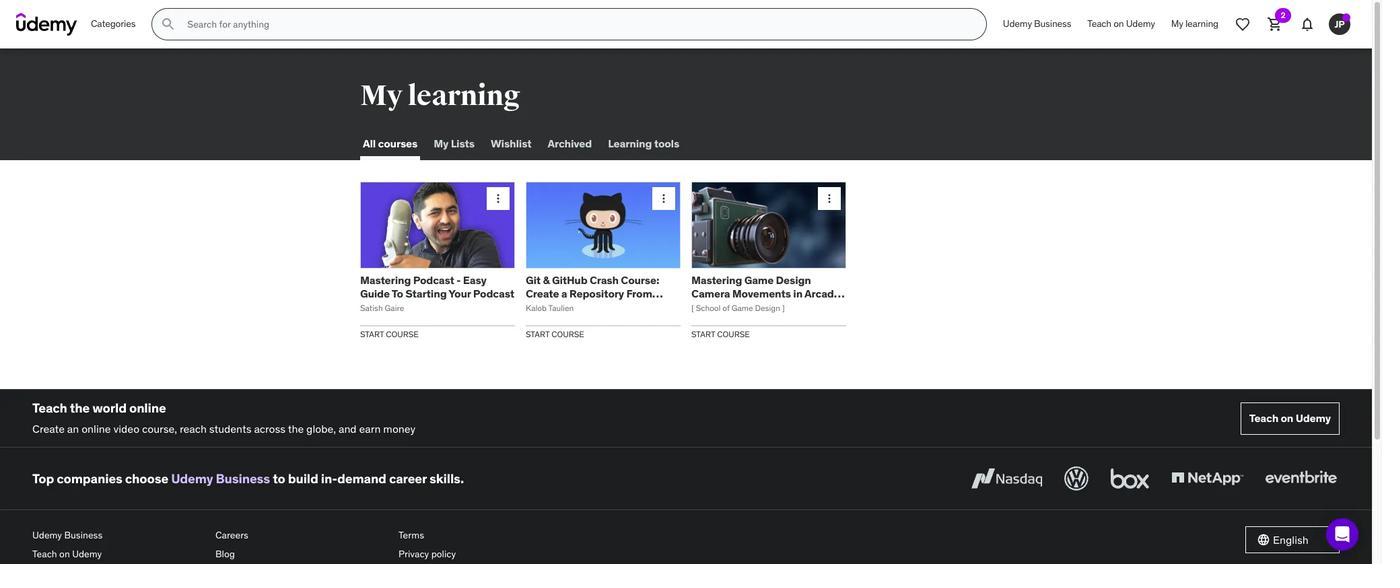 Task type: vqa. For each thing, say whether or not it's contained in the screenshot.
START COURSE to the middle
yes



Task type: describe. For each thing, give the bounding box(es) containing it.
wishlist link
[[488, 128, 534, 160]]

english button
[[1245, 527, 1340, 554]]

start for git & github crash course: create a repository from scratch!
[[526, 329, 550, 339]]

learning
[[608, 137, 652, 150]]

repository
[[569, 287, 624, 300]]

across
[[254, 422, 286, 435]]

start course for mastering podcast -  easy guide to starting your podcast
[[360, 329, 419, 339]]

my lists link
[[431, 128, 477, 160]]

business for udemy business teach on udemy
[[64, 529, 103, 541]]

on for middle teach on udemy link
[[1281, 411, 1293, 425]]

top companies choose udemy business to build in-demand career skills.
[[32, 470, 464, 487]]

1 vertical spatial game
[[732, 303, 753, 313]]

teach the world online create an online video course, reach students across the globe, and earn money
[[32, 400, 416, 435]]

eventbrite image
[[1262, 464, 1340, 494]]

top
[[32, 470, 54, 487]]

1 horizontal spatial business
[[216, 470, 270, 487]]

globe,
[[306, 422, 336, 435]]

course options image for mastering podcast -  easy guide to starting your podcast
[[491, 192, 505, 205]]

from
[[626, 287, 652, 300]]

course options image for mastering game design camera movements in arcade studio
[[823, 192, 836, 205]]

archived link
[[545, 128, 595, 160]]

studio
[[691, 299, 725, 313]]

course for git & github crash course: create a repository from scratch!
[[552, 329, 584, 339]]

to
[[273, 470, 285, 487]]

1 vertical spatial online
[[82, 422, 111, 435]]

wishlist image
[[1235, 16, 1251, 32]]

privacy
[[399, 548, 429, 560]]

my lists
[[434, 137, 475, 150]]

start for mastering game design camera movements in arcade studio
[[691, 329, 715, 339]]

jp
[[1335, 18, 1345, 30]]

business for udemy business
[[1034, 18, 1071, 30]]

[
[[691, 303, 694, 313]]

terms privacy policy
[[399, 529, 456, 560]]

2 vertical spatial udemy business link
[[32, 527, 205, 545]]

students
[[209, 422, 251, 435]]

my for my lists 'link'
[[434, 137, 449, 150]]

[ school of game design ]
[[691, 303, 785, 313]]

volkswagen image
[[1062, 464, 1091, 494]]

your
[[449, 287, 471, 300]]

in
[[793, 287, 803, 300]]

demand
[[337, 470, 386, 487]]

wishlist
[[491, 137, 531, 150]]

mastering for movements
[[691, 274, 742, 287]]

crash
[[590, 274, 619, 287]]

blog link
[[215, 545, 388, 564]]

1 vertical spatial design
[[755, 303, 780, 313]]

2
[[1281, 10, 1286, 20]]

satish
[[360, 303, 383, 313]]

mastering game design camera movements in arcade studio
[[691, 274, 840, 313]]

create inside teach the world online create an online video course, reach students across the globe, and earn money
[[32, 422, 65, 435]]

all courses
[[363, 137, 418, 150]]

categories
[[91, 18, 136, 30]]

box image
[[1107, 464, 1153, 494]]

build
[[288, 470, 318, 487]]

git
[[526, 274, 541, 287]]

0 horizontal spatial podcast
[[413, 274, 454, 287]]

mastering podcast -  easy guide to starting your podcast link
[[360, 274, 514, 300]]

course for mastering podcast -  easy guide to starting your podcast
[[386, 329, 419, 339]]

an
[[67, 422, 79, 435]]

my learning link
[[1163, 8, 1227, 40]]

arcade
[[805, 287, 840, 300]]

video
[[113, 422, 139, 435]]

-
[[456, 274, 461, 287]]

earn
[[359, 422, 381, 435]]

learning tools
[[608, 137, 679, 150]]

0 horizontal spatial learning
[[408, 79, 520, 113]]

udemy business
[[1003, 18, 1071, 30]]

1 horizontal spatial online
[[129, 400, 166, 416]]

money
[[383, 422, 416, 435]]

0 horizontal spatial my
[[360, 79, 403, 113]]

course for mastering game design camera movements in arcade studio
[[717, 329, 750, 339]]

all courses link
[[360, 128, 420, 160]]

in-
[[321, 470, 337, 487]]

terms
[[399, 529, 424, 541]]

mastering podcast -  easy guide to starting your podcast satish gaire
[[360, 274, 514, 313]]

privacy policy link
[[399, 545, 571, 564]]

blog
[[215, 548, 235, 560]]

to
[[392, 287, 403, 300]]

and
[[339, 422, 357, 435]]

courses
[[378, 137, 418, 150]]

gaire
[[385, 303, 404, 313]]

policy
[[431, 548, 456, 560]]

mastering for guide
[[360, 274, 411, 287]]

jp link
[[1324, 8, 1356, 40]]

submit search image
[[160, 16, 177, 32]]

archived
[[548, 137, 592, 150]]

git & github crash course: create a repository from scratch! link
[[526, 274, 663, 313]]

starting
[[405, 287, 447, 300]]



Task type: locate. For each thing, give the bounding box(es) containing it.
1 horizontal spatial the
[[288, 422, 304, 435]]

udemy business link
[[995, 8, 1079, 40], [171, 470, 270, 487], [32, 527, 205, 545]]

1 vertical spatial the
[[288, 422, 304, 435]]

1 horizontal spatial teach on udemy
[[1249, 411, 1331, 425]]

course,
[[142, 422, 177, 435]]

teach on udemy link
[[1079, 8, 1163, 40], [1241, 402, 1340, 435], [32, 545, 205, 564]]

udemy
[[1003, 18, 1032, 30], [1126, 18, 1155, 30], [1296, 411, 1331, 425], [171, 470, 213, 487], [32, 529, 62, 541], [72, 548, 102, 560]]

mastering inside mastering game design camera movements in arcade studio
[[691, 274, 742, 287]]

1 horizontal spatial learning
[[1185, 18, 1219, 30]]

design
[[776, 274, 811, 287], [755, 303, 780, 313]]

0 vertical spatial teach on udemy link
[[1079, 8, 1163, 40]]

learning tools link
[[605, 128, 682, 160]]

podcast left -
[[413, 274, 454, 287]]

my up all courses
[[360, 79, 403, 113]]

start course for git & github crash course: create a repository from scratch!
[[526, 329, 584, 339]]

all
[[363, 137, 376, 150]]

online right an at left
[[82, 422, 111, 435]]

1 vertical spatial learning
[[408, 79, 520, 113]]

start down the school
[[691, 329, 715, 339]]

podcast right your on the bottom
[[473, 287, 514, 300]]

teach inside the udemy business teach on udemy
[[32, 548, 57, 560]]

1 start from the left
[[360, 329, 384, 339]]

1 start course from the left
[[360, 329, 419, 339]]

game right of
[[732, 303, 753, 313]]

mastering inside "mastering podcast -  easy guide to starting your podcast satish gaire"
[[360, 274, 411, 287]]

1 vertical spatial udemy business link
[[171, 470, 270, 487]]

skills.
[[429, 470, 464, 487]]

0 vertical spatial business
[[1034, 18, 1071, 30]]

2 horizontal spatial business
[[1034, 18, 1071, 30]]

business
[[1034, 18, 1071, 30], [216, 470, 270, 487], [64, 529, 103, 541]]

start for mastering podcast -  easy guide to starting your podcast
[[360, 329, 384, 339]]

3 course from the left
[[717, 329, 750, 339]]

kalob
[[526, 303, 547, 313]]

categories button
[[83, 8, 144, 40]]

2 horizontal spatial my
[[1171, 18, 1183, 30]]

mastering up studio
[[691, 274, 742, 287]]

a
[[561, 287, 567, 300]]

1 horizontal spatial start
[[526, 329, 550, 339]]

shopping cart with 2 items image
[[1267, 16, 1283, 32]]

my learning up my lists
[[360, 79, 520, 113]]

git & github crash course: create a repository from scratch!
[[526, 274, 659, 313]]

course options image
[[491, 192, 505, 205], [823, 192, 836, 205]]

2 link
[[1259, 8, 1291, 40]]

movements
[[732, 287, 791, 300]]

3 start from the left
[[691, 329, 715, 339]]

teach inside teach the world online create an online video course, reach students across the globe, and earn money
[[32, 400, 67, 416]]

careers link
[[215, 527, 388, 545]]

0 vertical spatial my learning
[[1171, 18, 1219, 30]]

course
[[386, 329, 419, 339], [552, 329, 584, 339], [717, 329, 750, 339]]

0 vertical spatial udemy business link
[[995, 8, 1079, 40]]

2 horizontal spatial teach on udemy link
[[1241, 402, 1340, 435]]

0 vertical spatial create
[[526, 287, 559, 300]]

2 horizontal spatial on
[[1281, 411, 1293, 425]]

my learning left wishlist image
[[1171, 18, 1219, 30]]

game inside mastering game design camera movements in arcade studio
[[744, 274, 774, 287]]

choose
[[125, 470, 168, 487]]

0 vertical spatial game
[[744, 274, 774, 287]]

1 horizontal spatial course
[[552, 329, 584, 339]]

github
[[552, 274, 587, 287]]

Search for anything text field
[[185, 13, 970, 36]]

you have alerts image
[[1342, 13, 1351, 22]]

online up "course,"
[[129, 400, 166, 416]]

english
[[1273, 533, 1309, 547]]

on inside the udemy business teach on udemy
[[59, 548, 70, 560]]

1 vertical spatial business
[[216, 470, 270, 487]]

1 vertical spatial my
[[360, 79, 403, 113]]

2 start course from the left
[[526, 329, 584, 339]]

&
[[543, 274, 550, 287]]

taulien
[[548, 303, 574, 313]]

0 horizontal spatial the
[[70, 400, 90, 416]]

0 vertical spatial on
[[1114, 18, 1124, 30]]

start course down kalob taulien
[[526, 329, 584, 339]]

reach
[[180, 422, 207, 435]]

1 horizontal spatial teach on udemy link
[[1079, 8, 1163, 40]]

start down kalob
[[526, 329, 550, 339]]

1 vertical spatial on
[[1281, 411, 1293, 425]]

start course for mastering game design camera movements in arcade studio
[[691, 329, 750, 339]]

course down [ school of game design ]
[[717, 329, 750, 339]]

1 horizontal spatial mastering
[[691, 274, 742, 287]]

2 horizontal spatial start
[[691, 329, 715, 339]]

]
[[782, 303, 785, 313]]

1 vertical spatial my learning
[[360, 79, 520, 113]]

2 start from the left
[[526, 329, 550, 339]]

mastering up the gaire
[[360, 274, 411, 287]]

0 horizontal spatial business
[[64, 529, 103, 541]]

course down the gaire
[[386, 329, 419, 339]]

3 start course from the left
[[691, 329, 750, 339]]

teach
[[1087, 18, 1112, 30], [32, 400, 67, 416], [1249, 411, 1279, 425], [32, 548, 57, 560]]

2 horizontal spatial course
[[717, 329, 750, 339]]

0 horizontal spatial online
[[82, 422, 111, 435]]

0 vertical spatial my
[[1171, 18, 1183, 30]]

0 horizontal spatial on
[[59, 548, 70, 560]]

camera
[[691, 287, 730, 300]]

lists
[[451, 137, 475, 150]]

0 vertical spatial design
[[776, 274, 811, 287]]

game up [ school of game design ]
[[744, 274, 774, 287]]

start course down of
[[691, 329, 750, 339]]

course options image
[[657, 192, 671, 205]]

mastering
[[360, 274, 411, 287], [691, 274, 742, 287]]

1 horizontal spatial my
[[434, 137, 449, 150]]

1 vertical spatial create
[[32, 422, 65, 435]]

my learning inside 'link'
[[1171, 18, 1219, 30]]

small image
[[1257, 533, 1270, 547]]

0 horizontal spatial course options image
[[491, 192, 505, 205]]

on for topmost teach on udemy link
[[1114, 18, 1124, 30]]

learning
[[1185, 18, 1219, 30], [408, 79, 520, 113]]

on
[[1114, 18, 1124, 30], [1281, 411, 1293, 425], [59, 548, 70, 560]]

0 vertical spatial online
[[129, 400, 166, 416]]

tools
[[654, 137, 679, 150]]

2 vertical spatial on
[[59, 548, 70, 560]]

learning up lists
[[408, 79, 520, 113]]

1 course options image from the left
[[491, 192, 505, 205]]

business inside the udemy business teach on udemy
[[64, 529, 103, 541]]

kalob taulien
[[526, 303, 574, 313]]

online
[[129, 400, 166, 416], [82, 422, 111, 435]]

2 course options image from the left
[[823, 192, 836, 205]]

school
[[696, 303, 721, 313]]

start down satish
[[360, 329, 384, 339]]

course:
[[621, 274, 659, 287]]

udemy business teach on udemy
[[32, 529, 103, 560]]

my
[[1171, 18, 1183, 30], [360, 79, 403, 113], [434, 137, 449, 150]]

guide
[[360, 287, 390, 300]]

1 horizontal spatial create
[[526, 287, 559, 300]]

careers blog
[[215, 529, 248, 560]]

create inside git & github crash course: create a repository from scratch!
[[526, 287, 559, 300]]

the left globe,
[[288, 422, 304, 435]]

mastering game design camera movements in arcade studio link
[[691, 274, 845, 313]]

learning left wishlist image
[[1185, 18, 1219, 30]]

1 horizontal spatial start course
[[526, 329, 584, 339]]

scratch!
[[526, 299, 568, 313]]

careers
[[215, 529, 248, 541]]

1 horizontal spatial podcast
[[473, 287, 514, 300]]

my for my learning 'link'
[[1171, 18, 1183, 30]]

design up "]"
[[776, 274, 811, 287]]

udemy image
[[16, 13, 77, 36]]

netapp image
[[1169, 464, 1246, 494]]

0 vertical spatial learning
[[1185, 18, 1219, 30]]

1 horizontal spatial course options image
[[823, 192, 836, 205]]

0 horizontal spatial start course
[[360, 329, 419, 339]]

1 course from the left
[[386, 329, 419, 339]]

podcast
[[413, 274, 454, 287], [473, 287, 514, 300]]

0 vertical spatial teach on udemy
[[1087, 18, 1155, 30]]

learning inside 'link'
[[1185, 18, 1219, 30]]

1 mastering from the left
[[360, 274, 411, 287]]

2 course from the left
[[552, 329, 584, 339]]

0 horizontal spatial teach on udemy link
[[32, 545, 205, 564]]

start
[[360, 329, 384, 339], [526, 329, 550, 339], [691, 329, 715, 339]]

start course
[[360, 329, 419, 339], [526, 329, 584, 339], [691, 329, 750, 339]]

create up kalob
[[526, 287, 559, 300]]

design down movements
[[755, 303, 780, 313]]

nasdaq image
[[968, 464, 1046, 494]]

design inside mastering game design camera movements in arcade studio
[[776, 274, 811, 287]]

easy
[[463, 274, 487, 287]]

2 mastering from the left
[[691, 274, 742, 287]]

create left an at left
[[32, 422, 65, 435]]

of
[[723, 303, 730, 313]]

1 horizontal spatial my learning
[[1171, 18, 1219, 30]]

2 horizontal spatial start course
[[691, 329, 750, 339]]

1 horizontal spatial on
[[1114, 18, 1124, 30]]

1 vertical spatial teach on udemy link
[[1241, 402, 1340, 435]]

0 horizontal spatial start
[[360, 329, 384, 339]]

0 horizontal spatial create
[[32, 422, 65, 435]]

my left wishlist image
[[1171, 18, 1183, 30]]

terms link
[[399, 527, 571, 545]]

teach on udemy
[[1087, 18, 1155, 30], [1249, 411, 1331, 425]]

0 vertical spatial the
[[70, 400, 90, 416]]

my learning
[[1171, 18, 1219, 30], [360, 79, 520, 113]]

0 horizontal spatial course
[[386, 329, 419, 339]]

world
[[92, 400, 127, 416]]

career
[[389, 470, 427, 487]]

course down taulien
[[552, 329, 584, 339]]

2 vertical spatial my
[[434, 137, 449, 150]]

0 horizontal spatial my learning
[[360, 79, 520, 113]]

notifications image
[[1299, 16, 1316, 32]]

2 vertical spatial teach on udemy link
[[32, 545, 205, 564]]

2 vertical spatial business
[[64, 529, 103, 541]]

start course down the gaire
[[360, 329, 419, 339]]

companies
[[57, 470, 122, 487]]

the up an at left
[[70, 400, 90, 416]]

1 vertical spatial teach on udemy
[[1249, 411, 1331, 425]]

0 horizontal spatial mastering
[[360, 274, 411, 287]]

game
[[744, 274, 774, 287], [732, 303, 753, 313]]

create
[[526, 287, 559, 300], [32, 422, 65, 435]]

0 horizontal spatial teach on udemy
[[1087, 18, 1155, 30]]

my left lists
[[434, 137, 449, 150]]



